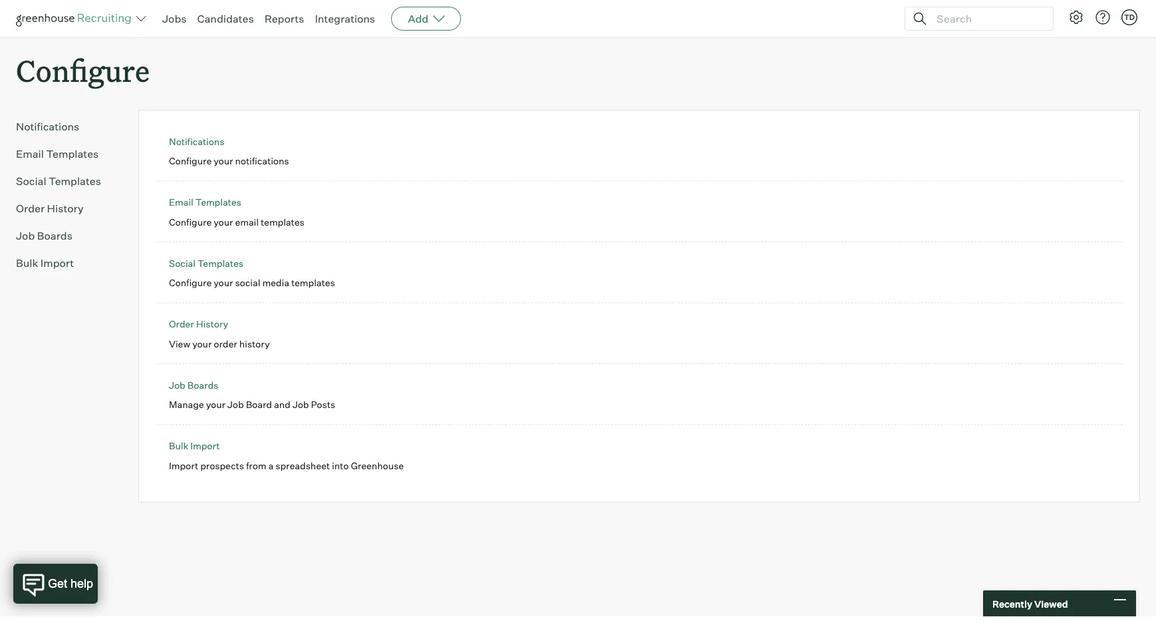 Task type: describe. For each thing, give the bounding box(es) containing it.
greenhouse recruiting image
[[16, 11, 136, 27]]

0 horizontal spatial bulk import link
[[16, 255, 117, 271]]

0 horizontal spatial notifications
[[16, 120, 79, 133]]

0 horizontal spatial bulk import
[[16, 256, 74, 270]]

configure your notifications
[[169, 155, 289, 167]]

0 vertical spatial import
[[40, 256, 74, 270]]

configure for social templates
[[169, 277, 212, 289]]

td button
[[1120, 7, 1141, 28]]

1 horizontal spatial social templates
[[169, 257, 244, 269]]

integrations link
[[315, 12, 376, 25]]

1 horizontal spatial history
[[196, 318, 228, 330]]

1 horizontal spatial social
[[169, 257, 196, 269]]

your for social
[[214, 277, 233, 289]]

configure for email templates
[[169, 216, 212, 228]]

0 vertical spatial bulk
[[16, 256, 38, 270]]

add
[[408, 12, 429, 25]]

1 vertical spatial bulk
[[169, 440, 189, 452]]

prospects
[[200, 460, 244, 471]]

your for job
[[206, 399, 226, 411]]

notifications
[[235, 155, 289, 167]]

your for order
[[192, 338, 212, 350]]

1 vertical spatial import
[[191, 440, 220, 452]]

viewed
[[1035, 598, 1069, 610]]

1 horizontal spatial order
[[169, 318, 194, 330]]

email templates inside email templates link
[[16, 147, 99, 161]]

0 vertical spatial social templates
[[16, 175, 101, 188]]

manage
[[169, 399, 204, 411]]

media
[[263, 277, 289, 289]]

view
[[169, 338, 190, 350]]

manage your job board and job posts
[[169, 399, 336, 411]]

0 horizontal spatial notifications link
[[16, 119, 117, 135]]

0 horizontal spatial history
[[47, 202, 84, 215]]

1 vertical spatial email templates
[[169, 197, 242, 208]]

history
[[239, 338, 270, 350]]

1 horizontal spatial boards
[[188, 379, 219, 391]]

0 vertical spatial job boards
[[16, 229, 73, 242]]

jobs link
[[162, 12, 187, 25]]

0 horizontal spatial order
[[16, 202, 45, 215]]

Search text field
[[934, 9, 1042, 28]]

1 vertical spatial notifications link
[[169, 136, 225, 147]]

1 horizontal spatial job boards link
[[169, 379, 219, 391]]

a
[[269, 460, 274, 471]]

td button
[[1122, 9, 1138, 25]]

greenhouse
[[351, 460, 404, 471]]

view your order history
[[169, 338, 270, 350]]



Task type: vqa. For each thing, say whether or not it's contained in the screenshot.
Applications link on the left bottom
no



Task type: locate. For each thing, give the bounding box(es) containing it.
1 horizontal spatial email
[[169, 197, 194, 208]]

order
[[16, 202, 45, 215], [169, 318, 194, 330]]

notifications link
[[16, 119, 117, 135], [169, 136, 225, 147]]

email
[[235, 216, 259, 228]]

1 vertical spatial notifications
[[169, 136, 225, 147]]

email templates
[[16, 147, 99, 161], [169, 197, 242, 208]]

1 vertical spatial social
[[169, 257, 196, 269]]

0 vertical spatial email
[[16, 147, 44, 161]]

0 horizontal spatial order history
[[16, 202, 84, 215]]

0 vertical spatial email templates link
[[16, 146, 117, 162]]

1 horizontal spatial notifications link
[[169, 136, 225, 147]]

configure your email templates
[[169, 216, 305, 228]]

1 horizontal spatial email templates link
[[169, 197, 242, 208]]

0 vertical spatial boards
[[37, 229, 73, 242]]

0 horizontal spatial social templates link
[[16, 173, 117, 189]]

1 vertical spatial bulk import link
[[169, 440, 220, 452]]

and
[[274, 399, 291, 411]]

0 vertical spatial bulk import link
[[16, 255, 117, 271]]

0 vertical spatial order history link
[[16, 200, 117, 216]]

your right manage
[[206, 399, 226, 411]]

0 vertical spatial templates
[[261, 216, 305, 228]]

job boards link
[[16, 228, 117, 244], [169, 379, 219, 391]]

notifications
[[16, 120, 79, 133], [169, 136, 225, 147]]

bulk import
[[16, 256, 74, 270], [169, 440, 220, 452]]

bulk
[[16, 256, 38, 270], [169, 440, 189, 452]]

0 horizontal spatial boards
[[37, 229, 73, 242]]

candidates
[[197, 12, 254, 25]]

order
[[214, 338, 237, 350]]

your right view
[[192, 338, 212, 350]]

job
[[16, 229, 35, 242], [169, 379, 186, 391], [228, 399, 244, 411], [293, 399, 309, 411]]

recently
[[993, 598, 1033, 610]]

candidates link
[[197, 12, 254, 25]]

from
[[246, 460, 267, 471]]

boards
[[37, 229, 73, 242], [188, 379, 219, 391]]

1 vertical spatial templates
[[291, 277, 335, 289]]

1 vertical spatial bulk import
[[169, 440, 220, 452]]

0 horizontal spatial job boards
[[16, 229, 73, 242]]

job boards
[[16, 229, 73, 242], [169, 379, 219, 391]]

1 horizontal spatial bulk
[[169, 440, 189, 452]]

templates right email at the top
[[261, 216, 305, 228]]

1 horizontal spatial email templates
[[169, 197, 242, 208]]

your left the social at the top
[[214, 277, 233, 289]]

0 horizontal spatial order history link
[[16, 200, 117, 216]]

order history link
[[16, 200, 117, 216], [169, 318, 228, 330]]

0 vertical spatial social
[[16, 175, 46, 188]]

1 vertical spatial job boards
[[169, 379, 219, 391]]

social
[[16, 175, 46, 188], [169, 257, 196, 269]]

0 vertical spatial order history
[[16, 202, 84, 215]]

social
[[235, 277, 261, 289]]

1 vertical spatial order history link
[[169, 318, 228, 330]]

td
[[1125, 13, 1136, 22]]

your for notifications
[[214, 155, 233, 167]]

1 horizontal spatial order history link
[[169, 318, 228, 330]]

configure your social media templates
[[169, 277, 335, 289]]

your
[[214, 155, 233, 167], [214, 216, 233, 228], [214, 277, 233, 289], [192, 338, 212, 350], [206, 399, 226, 411]]

order history
[[16, 202, 84, 215], [169, 318, 228, 330]]

0 vertical spatial email templates
[[16, 147, 99, 161]]

0 vertical spatial bulk import
[[16, 256, 74, 270]]

import
[[40, 256, 74, 270], [191, 440, 220, 452], [169, 460, 198, 471]]

configure image
[[1069, 9, 1085, 25]]

1 vertical spatial job boards link
[[169, 379, 219, 391]]

1 vertical spatial order history
[[169, 318, 228, 330]]

0 vertical spatial history
[[47, 202, 84, 215]]

1 vertical spatial email templates link
[[169, 197, 242, 208]]

2 vertical spatial import
[[169, 460, 198, 471]]

0 vertical spatial notifications
[[16, 120, 79, 133]]

recently viewed
[[993, 598, 1069, 610]]

reports
[[265, 12, 304, 25]]

0 vertical spatial job boards link
[[16, 228, 117, 244]]

email inside email templates link
[[16, 147, 44, 161]]

bulk import link
[[16, 255, 117, 271], [169, 440, 220, 452]]

1 vertical spatial email
[[169, 197, 194, 208]]

reports link
[[265, 12, 304, 25]]

0 horizontal spatial social
[[16, 175, 46, 188]]

posts
[[311, 399, 336, 411]]

1 horizontal spatial notifications
[[169, 136, 225, 147]]

0 vertical spatial order
[[16, 202, 45, 215]]

1 horizontal spatial bulk import
[[169, 440, 220, 452]]

configure
[[16, 51, 150, 90], [169, 155, 212, 167], [169, 216, 212, 228], [169, 277, 212, 289]]

0 horizontal spatial email templates link
[[16, 146, 117, 162]]

1 horizontal spatial bulk import link
[[169, 440, 220, 452]]

import prospects from a spreadsheet into greenhouse
[[169, 460, 404, 471]]

into
[[332, 460, 349, 471]]

your left email at the top
[[214, 216, 233, 228]]

0 horizontal spatial job boards link
[[16, 228, 117, 244]]

your for email
[[214, 216, 233, 228]]

0 horizontal spatial email templates
[[16, 147, 99, 161]]

0 vertical spatial notifications link
[[16, 119, 117, 135]]

1 vertical spatial boards
[[188, 379, 219, 391]]

1 vertical spatial social templates
[[169, 257, 244, 269]]

templates right "media" at the top left of page
[[291, 277, 335, 289]]

1 horizontal spatial social templates link
[[169, 257, 244, 269]]

1 horizontal spatial order history
[[169, 318, 228, 330]]

your left notifications
[[214, 155, 233, 167]]

email
[[16, 147, 44, 161], [169, 197, 194, 208]]

0 vertical spatial social templates link
[[16, 173, 117, 189]]

board
[[246, 399, 272, 411]]

email templates link
[[16, 146, 117, 162], [169, 197, 242, 208]]

templates
[[46, 147, 99, 161], [49, 175, 101, 188], [196, 197, 242, 208], [198, 257, 244, 269]]

1 horizontal spatial job boards
[[169, 379, 219, 391]]

jobs
[[162, 12, 187, 25]]

social templates link
[[16, 173, 117, 189], [169, 257, 244, 269]]

0 horizontal spatial bulk
[[16, 256, 38, 270]]

social templates
[[16, 175, 101, 188], [169, 257, 244, 269]]

integrations
[[315, 12, 376, 25]]

templates
[[261, 216, 305, 228], [291, 277, 335, 289]]

history
[[47, 202, 84, 215], [196, 318, 228, 330]]

spreadsheet
[[276, 460, 330, 471]]

1 vertical spatial social templates link
[[169, 257, 244, 269]]

add button
[[392, 7, 461, 31]]

0 horizontal spatial email
[[16, 147, 44, 161]]

1 vertical spatial history
[[196, 318, 228, 330]]

1 vertical spatial order
[[169, 318, 194, 330]]

0 horizontal spatial social templates
[[16, 175, 101, 188]]

configure for notifications
[[169, 155, 212, 167]]



